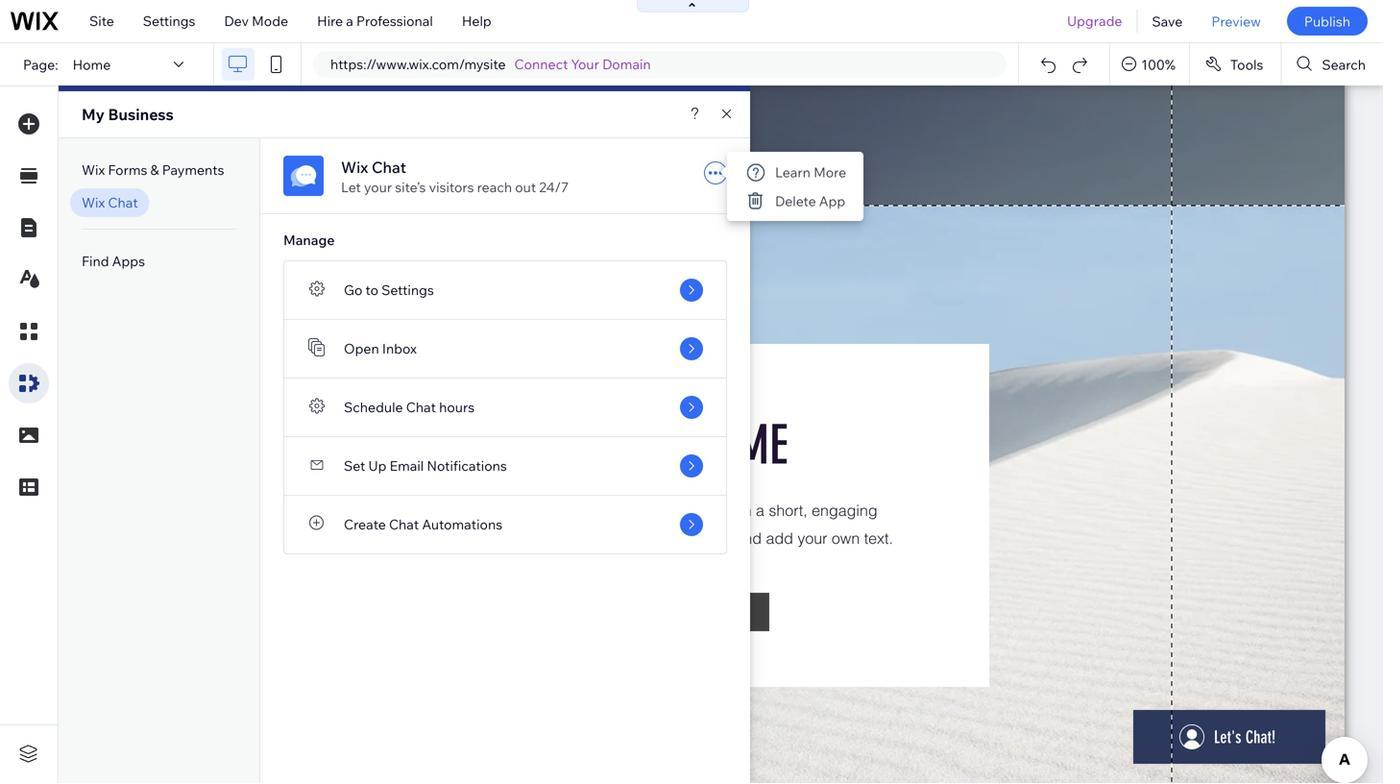 Task type: locate. For each thing, give the bounding box(es) containing it.
wix up let
[[341, 158, 368, 177]]

tools
[[1231, 56, 1264, 73]]

tools button
[[1190, 43, 1281, 86]]

out
[[515, 179, 536, 196]]

chat for wix chat let your site's visitors reach out 24/7
[[372, 158, 406, 177]]

upgrade
[[1067, 12, 1123, 29]]

wix chat
[[82, 194, 138, 211]]

settings
[[143, 12, 195, 29], [382, 282, 434, 298]]

https://www.wix.com/mysite
[[331, 56, 506, 73]]

your
[[571, 56, 600, 73]]

apps
[[112, 253, 145, 270]]

chat down forms at top left
[[108, 194, 138, 211]]

notifications
[[427, 457, 507, 474]]

chat
[[372, 158, 406, 177], [108, 194, 138, 211], [406, 399, 436, 416], [389, 516, 419, 533]]

wix for wix chat
[[82, 194, 105, 211]]

create chat automations
[[344, 516, 503, 533]]

search button
[[1282, 43, 1384, 86]]

100%
[[1142, 56, 1176, 73]]

chat left hours
[[406, 399, 436, 416]]

more
[[814, 164, 847, 180]]

your
[[364, 179, 392, 196]]

wix up find
[[82, 194, 105, 211]]

wix for wix forms & payments
[[82, 161, 105, 178]]

1 vertical spatial settings
[[382, 282, 434, 298]]

let
[[341, 179, 361, 196]]

&
[[150, 161, 159, 178]]

wix inside wix chat let your site's visitors reach out 24/7
[[341, 158, 368, 177]]

a
[[346, 12, 353, 29]]

app
[[819, 192, 846, 209]]

publish button
[[1288, 7, 1368, 36]]

visitors
[[429, 179, 474, 196]]

my
[[82, 105, 105, 124]]

settings right to
[[382, 282, 434, 298]]

chat up your
[[372, 158, 406, 177]]

save button
[[1138, 0, 1198, 42]]

chat inside wix chat let your site's visitors reach out 24/7
[[372, 158, 406, 177]]

0 horizontal spatial settings
[[143, 12, 195, 29]]

chat right the create
[[389, 516, 419, 533]]

business
[[108, 105, 174, 124]]

site
[[89, 12, 114, 29]]

0 vertical spatial settings
[[143, 12, 195, 29]]

delete app
[[775, 192, 846, 209]]

wix left forms at top left
[[82, 161, 105, 178]]

connect
[[515, 56, 568, 73]]

hours
[[439, 399, 475, 416]]

learn
[[775, 164, 811, 180]]

publish
[[1305, 13, 1351, 30]]

preview button
[[1198, 0, 1276, 42]]

manage
[[283, 232, 335, 248]]

open
[[344, 340, 379, 357]]

up
[[368, 457, 387, 474]]

chat for schedule chat hours
[[406, 399, 436, 416]]

100% button
[[1111, 43, 1189, 86]]

settings left dev
[[143, 12, 195, 29]]

chat for create chat automations
[[389, 516, 419, 533]]

wix
[[341, 158, 368, 177], [82, 161, 105, 178], [82, 194, 105, 211]]

go to settings
[[344, 282, 434, 298]]



Task type: vqa. For each thing, say whether or not it's contained in the screenshot.
Mode on the top of page
yes



Task type: describe. For each thing, give the bounding box(es) containing it.
dev mode
[[224, 12, 288, 29]]

wix chat image
[[283, 156, 324, 196]]

email
[[390, 457, 424, 474]]

to
[[366, 282, 379, 298]]

home
[[73, 56, 111, 73]]

preview
[[1212, 13, 1262, 30]]

learn more
[[775, 164, 847, 180]]

payments
[[162, 161, 224, 178]]

wix forms & payments
[[82, 161, 224, 178]]

wix chat let your site's visitors reach out 24/7
[[341, 158, 569, 196]]

set
[[344, 457, 365, 474]]

site's
[[395, 179, 426, 196]]

wix for wix chat let your site's visitors reach out 24/7
[[341, 158, 368, 177]]

set up email notifications
[[344, 457, 507, 474]]

schedule
[[344, 399, 403, 416]]

find
[[82, 253, 109, 270]]

forms
[[108, 161, 147, 178]]

schedule chat hours
[[344, 399, 475, 416]]

1 horizontal spatial settings
[[382, 282, 434, 298]]

search
[[1323, 56, 1366, 73]]

reach
[[477, 179, 512, 196]]

mode
[[252, 12, 288, 29]]

domain
[[603, 56, 651, 73]]

automations
[[422, 516, 503, 533]]

https://www.wix.com/mysite connect your domain
[[331, 56, 651, 73]]

create
[[344, 516, 386, 533]]

open inbox
[[344, 340, 417, 357]]

24/7
[[539, 179, 569, 196]]

my business
[[82, 105, 174, 124]]

find apps
[[82, 253, 145, 270]]

help
[[462, 12, 492, 29]]

delete
[[775, 192, 816, 209]]

inbox
[[382, 340, 417, 357]]

hire a professional
[[317, 12, 433, 29]]

save
[[1153, 13, 1183, 30]]

professional
[[357, 12, 433, 29]]

chat for wix chat
[[108, 194, 138, 211]]

hire
[[317, 12, 343, 29]]

dev
[[224, 12, 249, 29]]

go
[[344, 282, 363, 298]]



